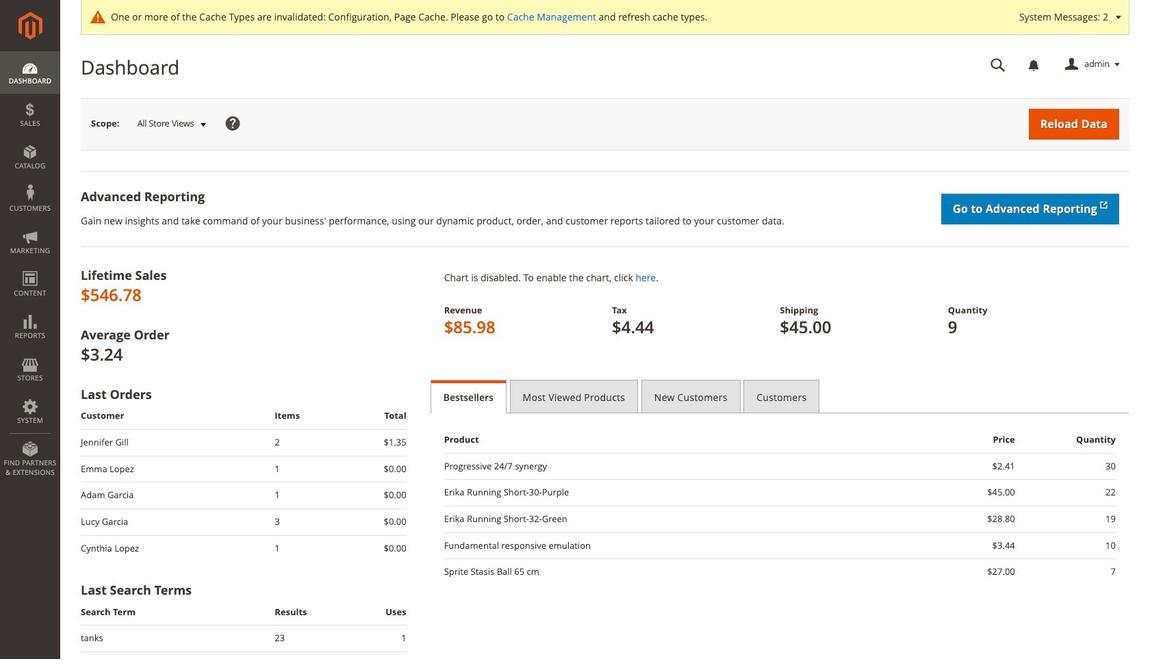 Task type: locate. For each thing, give the bounding box(es) containing it.
magento admin panel image
[[18, 12, 42, 40]]

None text field
[[982, 53, 1016, 77]]

tab list
[[431, 380, 1130, 414]]

menu bar
[[0, 51, 60, 484]]



